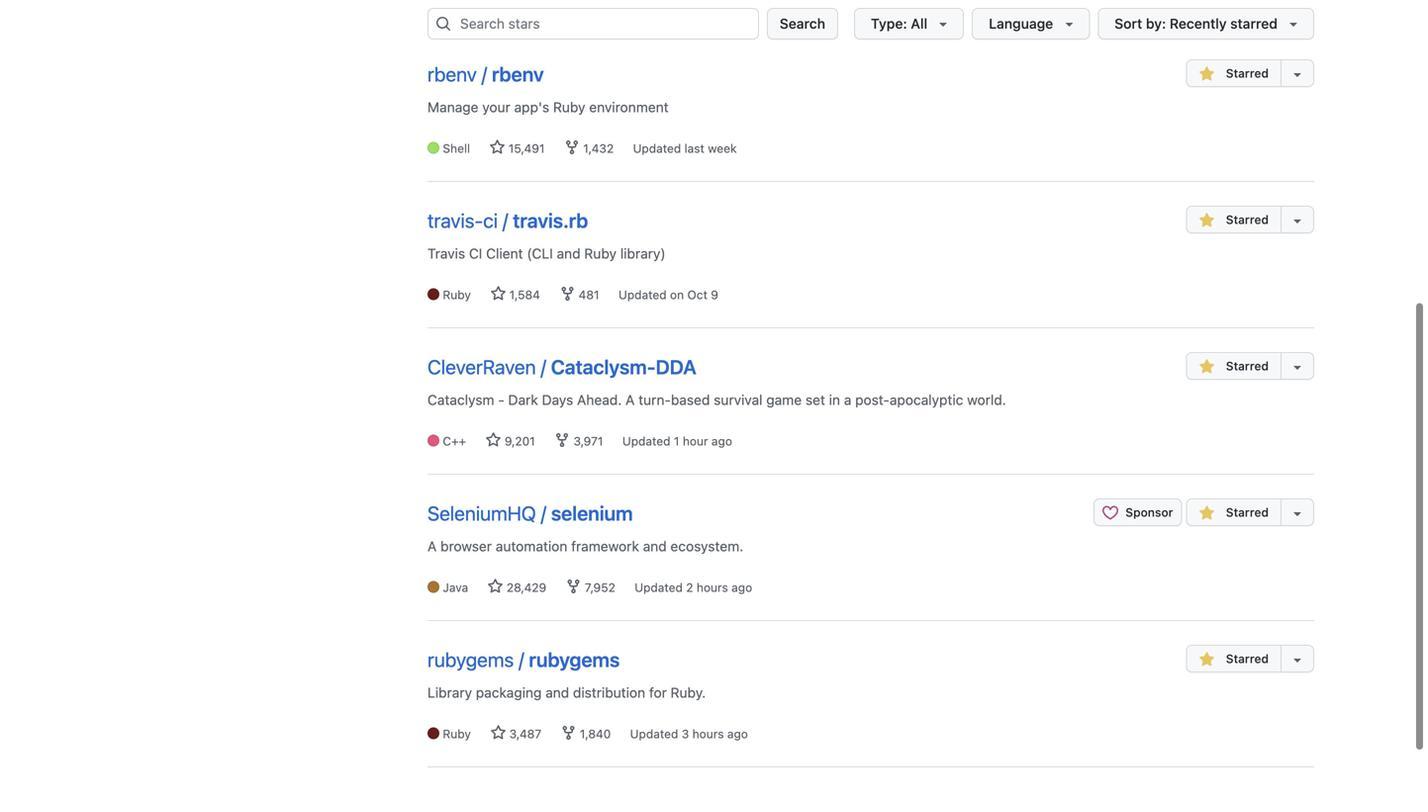 Task type: describe. For each thing, give the bounding box(es) containing it.
starred for travis.rb
[[1223, 213, 1269, 227]]

travis-ci / travis.rb
[[428, 209, 588, 232]]

/ right ci
[[503, 209, 508, 232]]

travis
[[428, 245, 465, 262]]

updated for selenium
[[635, 581, 683, 595]]

browser
[[441, 538, 492, 555]]

/ for rubygems
[[519, 648, 524, 671]]

star image for seleniumhq
[[487, 579, 503, 595]]

apocalyptic
[[890, 392, 963, 408]]

on
[[670, 288, 684, 302]]

add this repository to a list image for rbenv
[[1290, 66, 1305, 82]]

search button
[[767, 8, 838, 40]]

ruby down travis
[[443, 288, 471, 302]]

1,840
[[577, 727, 614, 741]]

updated for rubygems
[[630, 727, 678, 741]]

travis.rb
[[513, 209, 588, 232]]

post-
[[855, 392, 890, 408]]

add this repository to a list image for travis.rb
[[1290, 213, 1305, 229]]

seleniumhq
[[428, 502, 536, 525]]

1,432
[[580, 141, 617, 155]]

automation
[[496, 538, 567, 555]]

starred button for cleverraven / cataclysm-dda
[[1186, 352, 1281, 380]]

Search stars search field
[[428, 8, 759, 40]]

shell
[[443, 141, 470, 155]]

type: all
[[871, 15, 928, 32]]

set
[[806, 392, 825, 408]]

star fill image
[[1199, 66, 1215, 82]]

ci
[[483, 209, 498, 232]]

starred button for travis-ci / travis.rb
[[1186, 206, 1281, 234]]

sponsor link
[[1094, 499, 1182, 526]]

ago for cataclysm-dda
[[712, 434, 732, 448]]

/ for cleverraven
[[541, 355, 546, 379]]

updated 3 hours ago
[[630, 727, 748, 741]]

and for travis-ci / travis.rb
[[557, 245, 581, 262]]

1
[[674, 434, 679, 448]]

7,952 link
[[566, 579, 619, 595]]

days
[[542, 392, 573, 408]]

sort by: recently starred
[[1115, 15, 1278, 32]]

28,429
[[503, 581, 550, 595]]

hours for rubygems
[[692, 727, 724, 741]]

3,487
[[506, 727, 545, 741]]

dda
[[656, 355, 697, 379]]

environment
[[589, 99, 669, 115]]

triangle down image for sort by: recently starred
[[1286, 16, 1302, 32]]

seleniumhq / selenium
[[428, 502, 633, 525]]

java
[[443, 581, 468, 595]]

app's
[[514, 99, 549, 115]]

9
[[711, 288, 719, 302]]

-
[[498, 392, 505, 408]]

cleverraven / cataclysm-dda
[[428, 355, 697, 379]]

star fill image for travis-ci / travis.rb
[[1199, 213, 1215, 229]]

star image for rbenv
[[489, 139, 505, 155]]

481
[[575, 288, 603, 302]]

manage
[[428, 99, 479, 115]]

3,487 link
[[490, 725, 545, 741]]

in
[[829, 392, 840, 408]]

9,201 link
[[485, 432, 539, 448]]

client
[[486, 245, 523, 262]]

world.
[[967, 392, 1006, 408]]

a
[[844, 392, 852, 408]]

cleverraven
[[428, 355, 536, 379]]

all
[[911, 15, 928, 32]]

heart image
[[1103, 505, 1118, 521]]

3
[[682, 727, 689, 741]]

2 rbenv from the left
[[492, 62, 544, 86]]

9,201
[[501, 434, 539, 448]]

updated 2 hours ago
[[635, 581, 752, 595]]

(cli
[[527, 245, 553, 262]]

fork image for travis.rb
[[559, 286, 575, 302]]

ago for selenium
[[732, 581, 752, 595]]

starred button for rbenv / rbenv
[[1186, 59, 1281, 87]]

ruby.
[[671, 685, 706, 701]]

starred button for rubygems / rubygems
[[1186, 645, 1281, 673]]

ruby down library at the bottom
[[443, 727, 471, 741]]

0 horizontal spatial a
[[428, 538, 437, 555]]

framework
[[571, 538, 639, 555]]



Task type: locate. For each thing, give the bounding box(es) containing it.
ago right 3
[[727, 727, 748, 741]]

add this repository to a list image for rubygems
[[1290, 652, 1305, 668]]

2 vertical spatial and
[[546, 685, 569, 701]]

fork image
[[564, 139, 580, 155], [554, 432, 570, 448], [561, 725, 577, 741]]

1 horizontal spatial triangle down image
[[1286, 16, 1302, 32]]

triangle down image
[[1061, 16, 1077, 32]]

cataclysm - dark days ahead. a turn-based survival game set in a post-apocalyptic world.
[[428, 392, 1006, 408]]

sponsor
[[1126, 506, 1173, 519]]

triangle down image for type: all
[[935, 16, 951, 32]]

star fill image for cleverraven / cataclysm-dda
[[1199, 359, 1215, 375]]

library)
[[620, 245, 666, 262]]

updated 1 hour ago
[[622, 434, 732, 448]]

1 vertical spatial add this repository to a list image
[[1290, 506, 1305, 522]]

rubygems up library at the bottom
[[428, 648, 514, 671]]

distribution
[[573, 685, 645, 701]]

library packaging and distribution for ruby.
[[428, 685, 706, 701]]

starred for rubygems
[[1223, 652, 1269, 666]]

travis ci client (cli and ruby library)
[[428, 245, 666, 262]]

a
[[626, 392, 635, 408], [428, 538, 437, 555]]

updated for travis.rb
[[619, 288, 667, 302]]

fork image right 15,491
[[564, 139, 580, 155]]

0 vertical spatial fork image
[[559, 286, 575, 302]]

/ up your
[[482, 62, 487, 86]]

rubygems
[[428, 648, 514, 671], [529, 648, 620, 671]]

1 rbenv from the left
[[428, 62, 477, 86]]

star image for travis-
[[490, 286, 506, 302]]

1 vertical spatial fork image
[[554, 432, 570, 448]]

ago right the 2
[[732, 581, 752, 595]]

updated left last
[[633, 141, 681, 155]]

star image right c++
[[485, 432, 501, 448]]

0 vertical spatial fork image
[[564, 139, 580, 155]]

triangle down image inside sort by: recently starred button
[[1286, 16, 1302, 32]]

hours
[[697, 581, 728, 595], [692, 727, 724, 741]]

updated left the 2
[[635, 581, 683, 595]]

oct
[[687, 288, 708, 302]]

search
[[780, 15, 825, 32]]

2 star fill image from the top
[[1199, 359, 1215, 375]]

starred button
[[1186, 59, 1281, 87], [1186, 206, 1281, 234], [1186, 352, 1281, 380], [1186, 499, 1281, 526], [1186, 645, 1281, 673]]

4 starred from the top
[[1223, 506, 1269, 520]]

1 vertical spatial add this repository to a list image
[[1290, 213, 1305, 229]]

0 vertical spatial add this repository to a list image
[[1290, 359, 1305, 375]]

based
[[671, 392, 710, 408]]

and down rubygems / rubygems
[[546, 685, 569, 701]]

481 link
[[559, 286, 603, 302]]

starred for rbenv
[[1223, 66, 1269, 80]]

for
[[649, 685, 667, 701]]

star image right java
[[487, 579, 503, 595]]

c++
[[443, 434, 466, 448]]

dark
[[508, 392, 538, 408]]

triangle down image inside type: all button
[[935, 16, 951, 32]]

rbenv / rbenv
[[428, 62, 544, 86]]

2 vertical spatial add this repository to a list image
[[1290, 652, 1305, 668]]

game
[[766, 392, 802, 408]]

cataclysm
[[428, 392, 494, 408]]

turn-
[[639, 392, 671, 408]]

/ for seleniumhq
[[541, 502, 546, 525]]

language
[[989, 15, 1053, 32]]

ruby
[[553, 99, 585, 115], [584, 245, 617, 262], [443, 288, 471, 302], [443, 727, 471, 741]]

2 add this repository to a list image from the top
[[1290, 506, 1305, 522]]

survival
[[714, 392, 763, 408]]

1 vertical spatial star image
[[490, 725, 506, 741]]

0 horizontal spatial triangle down image
[[935, 16, 951, 32]]

rbenv
[[428, 62, 477, 86], [492, 62, 544, 86]]

fork image for cataclysm-
[[554, 432, 570, 448]]

add this repository to a list image
[[1290, 66, 1305, 82], [1290, 213, 1305, 229], [1290, 652, 1305, 668]]

selenium
[[551, 502, 633, 525]]

0 horizontal spatial rbenv
[[428, 62, 477, 86]]

0 vertical spatial star image
[[489, 139, 505, 155]]

starred
[[1223, 66, 1269, 80], [1223, 213, 1269, 227], [1223, 359, 1269, 373], [1223, 506, 1269, 520], [1223, 652, 1269, 666]]

a browser automation framework and ecosystem.
[[428, 538, 743, 555]]

and for seleniumhq / selenium
[[643, 538, 667, 555]]

1 vertical spatial star image
[[485, 432, 501, 448]]

star fill image for rubygems / rubygems
[[1199, 652, 1215, 668]]

fork image for rbenv
[[564, 139, 580, 155]]

packaging
[[476, 685, 542, 701]]

1 starred button from the top
[[1186, 59, 1281, 87]]

3 starred button from the top
[[1186, 352, 1281, 380]]

add this repository to a list image for third star fill icon from the top of the page
[[1290, 506, 1305, 522]]

last
[[685, 141, 705, 155]]

/ up packaging
[[519, 648, 524, 671]]

a left browser
[[428, 538, 437, 555]]

0 vertical spatial and
[[557, 245, 581, 262]]

/ up days
[[541, 355, 546, 379]]

15,491 link
[[489, 139, 548, 155]]

2 starred button from the top
[[1186, 206, 1281, 234]]

1,432 link
[[564, 139, 617, 155]]

1 rubygems from the left
[[428, 648, 514, 671]]

rubygems / rubygems
[[428, 648, 620, 671]]

type:
[[871, 15, 907, 32]]

1 triangle down image from the left
[[935, 16, 951, 32]]

triangle down image right starred
[[1286, 16, 1302, 32]]

and right (cli
[[557, 245, 581, 262]]

7,952
[[582, 581, 619, 595]]

recently
[[1170, 15, 1227, 32]]

star image down your
[[489, 139, 505, 155]]

1 vertical spatial ago
[[732, 581, 752, 595]]

2 vertical spatial star image
[[487, 579, 503, 595]]

hours for selenium
[[697, 581, 728, 595]]

star image for rubygems
[[490, 725, 506, 741]]

2 vertical spatial ago
[[727, 727, 748, 741]]

fork image for selenium
[[566, 579, 582, 595]]

triangle down image right all at the right top
[[935, 16, 951, 32]]

updated left on
[[619, 288, 667, 302]]

and
[[557, 245, 581, 262], [643, 538, 667, 555], [546, 685, 569, 701]]

hour
[[683, 434, 708, 448]]

0 vertical spatial hours
[[697, 581, 728, 595]]

2
[[686, 581, 693, 595]]

starred for cataclysm-dda
[[1223, 359, 1269, 373]]

library
[[428, 685, 472, 701]]

fork image down days
[[554, 432, 570, 448]]

type: all button
[[854, 8, 964, 40]]

your
[[482, 99, 510, 115]]

2 vertical spatial fork image
[[561, 725, 577, 741]]

starred
[[1230, 15, 1278, 32]]

a left the 'turn-'
[[626, 392, 635, 408]]

ahead.
[[577, 392, 622, 408]]

ago right hour
[[712, 434, 732, 448]]

5 starred button from the top
[[1186, 645, 1281, 673]]

star image down packaging
[[490, 725, 506, 741]]

fork image down library packaging and distribution for ruby.
[[561, 725, 577, 741]]

3 star fill image from the top
[[1199, 506, 1215, 522]]

/ up automation
[[541, 502, 546, 525]]

cataclysm-
[[551, 355, 656, 379]]

week
[[708, 141, 737, 155]]

fork image down a browser automation framework and ecosystem.
[[566, 579, 582, 595]]

fork image right the 1,584
[[559, 286, 575, 302]]

add this repository to a list image
[[1290, 359, 1305, 375], [1290, 506, 1305, 522]]

3,971
[[570, 434, 607, 448]]

rbenv up the manage
[[428, 62, 477, 86]]

updated last week
[[633, 141, 737, 155]]

2 starred from the top
[[1223, 213, 1269, 227]]

1 vertical spatial fork image
[[566, 579, 582, 595]]

1 horizontal spatial a
[[626, 392, 635, 408]]

1 vertical spatial and
[[643, 538, 667, 555]]

1,584 link
[[490, 286, 544, 302]]

sort
[[1115, 15, 1142, 32]]

star image down client
[[490, 286, 506, 302]]

star image for cleverraven
[[485, 432, 501, 448]]

3,971 link
[[554, 432, 607, 448]]

1 vertical spatial hours
[[692, 727, 724, 741]]

triangle down image
[[935, 16, 951, 32], [1286, 16, 1302, 32]]

0 horizontal spatial rubygems
[[428, 648, 514, 671]]

3 starred from the top
[[1223, 359, 1269, 373]]

language button
[[972, 8, 1090, 40]]

2 triangle down image from the left
[[1286, 16, 1302, 32]]

updated on oct 9
[[619, 288, 719, 302]]

0 vertical spatial add this repository to a list image
[[1290, 66, 1305, 82]]

1 star fill image from the top
[[1199, 213, 1215, 229]]

star fill image
[[1199, 213, 1215, 229], [1199, 359, 1215, 375], [1199, 506, 1215, 522], [1199, 652, 1215, 668]]

1,584
[[506, 288, 544, 302]]

1,840 link
[[561, 725, 614, 741]]

rbenv up app's
[[492, 62, 544, 86]]

0 vertical spatial a
[[626, 392, 635, 408]]

2 add this repository to a list image from the top
[[1290, 213, 1305, 229]]

ecosystem.
[[671, 538, 743, 555]]

sort by: recently starred button
[[1098, 8, 1314, 40]]

updated left 1
[[622, 434, 671, 448]]

1 horizontal spatial rbenv
[[492, 62, 544, 86]]

add this repository to a list image for cleverraven / cataclysm-dda star fill icon
[[1290, 359, 1305, 375]]

search image
[[435, 16, 451, 32]]

by:
[[1146, 15, 1166, 32]]

updated for rbenv
[[633, 141, 681, 155]]

ci
[[469, 245, 482, 262]]

1 vertical spatial a
[[428, 538, 437, 555]]

0 vertical spatial star image
[[490, 286, 506, 302]]

ruby left library)
[[584, 245, 617, 262]]

5 starred from the top
[[1223, 652, 1269, 666]]

1 horizontal spatial rubygems
[[529, 648, 620, 671]]

28,429 link
[[487, 579, 550, 595]]

2 rubygems from the left
[[529, 648, 620, 671]]

ago for rubygems
[[727, 727, 748, 741]]

travis-
[[428, 209, 483, 232]]

hours right 3
[[692, 727, 724, 741]]

updated left 3
[[630, 727, 678, 741]]

rubygems up library packaging and distribution for ruby.
[[529, 648, 620, 671]]

star image
[[490, 286, 506, 302], [485, 432, 501, 448], [487, 579, 503, 595]]

fork image for rubygems
[[561, 725, 577, 741]]

/
[[482, 62, 487, 86], [503, 209, 508, 232], [541, 355, 546, 379], [541, 502, 546, 525], [519, 648, 524, 671]]

3 add this repository to a list image from the top
[[1290, 652, 1305, 668]]

ruby right app's
[[553, 99, 585, 115]]

hours right the 2
[[697, 581, 728, 595]]

0 vertical spatial ago
[[712, 434, 732, 448]]

fork image
[[559, 286, 575, 302], [566, 579, 582, 595]]

updated for cataclysm-dda
[[622, 434, 671, 448]]

1 add this repository to a list image from the top
[[1290, 66, 1305, 82]]

1 starred from the top
[[1223, 66, 1269, 80]]

and right framework at the bottom left
[[643, 538, 667, 555]]

4 star fill image from the top
[[1199, 652, 1215, 668]]

star image
[[489, 139, 505, 155], [490, 725, 506, 741]]

4 starred button from the top
[[1186, 499, 1281, 526]]

1 add this repository to a list image from the top
[[1290, 359, 1305, 375]]

/ for rbenv
[[482, 62, 487, 86]]

manage your app's ruby environment
[[428, 99, 669, 115]]



Task type: vqa. For each thing, say whether or not it's contained in the screenshot.


